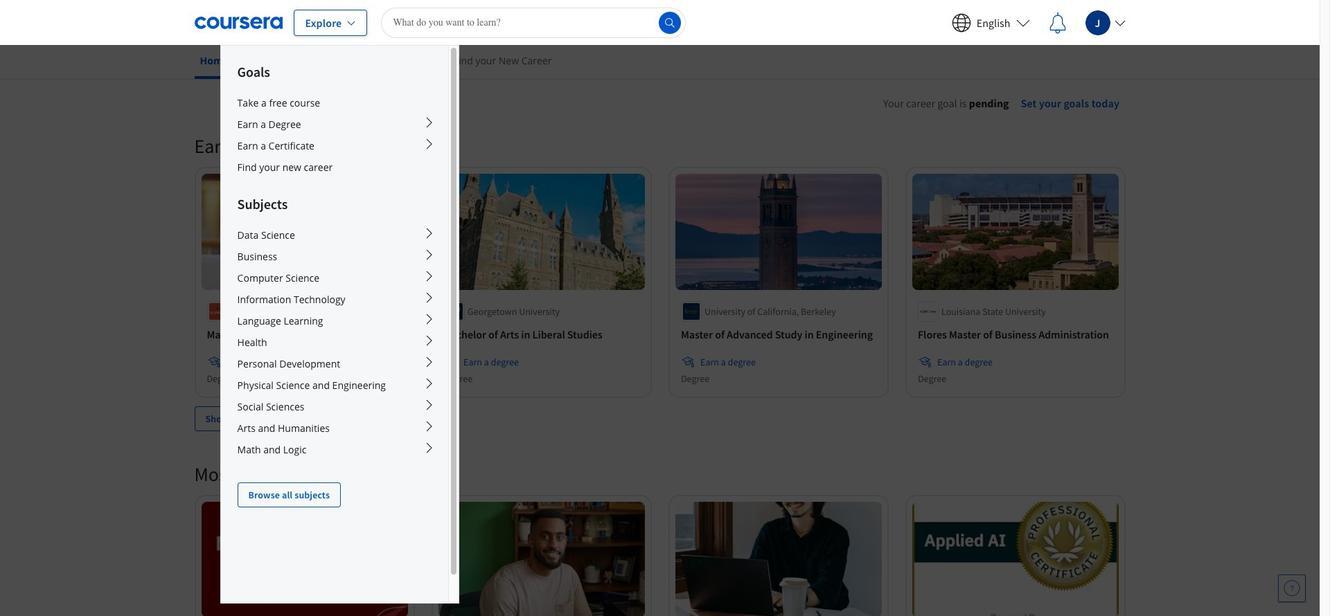 Task type: describe. For each thing, give the bounding box(es) containing it.
What do you want to learn? text field
[[381, 7, 686, 38]]



Task type: vqa. For each thing, say whether or not it's contained in the screenshot.
Ex: Microsoft's Ex:
no



Task type: locate. For each thing, give the bounding box(es) containing it.
explore menu element
[[221, 46, 448, 508]]

region
[[825, 114, 1275, 251]]

coursera image
[[194, 11, 282, 34]]

None search field
[[381, 7, 686, 38]]

most popular certificates collection element
[[186, 440, 1134, 617]]

help center image
[[1284, 581, 1300, 597]]

earn your degree collection element
[[186, 112, 1134, 454]]



